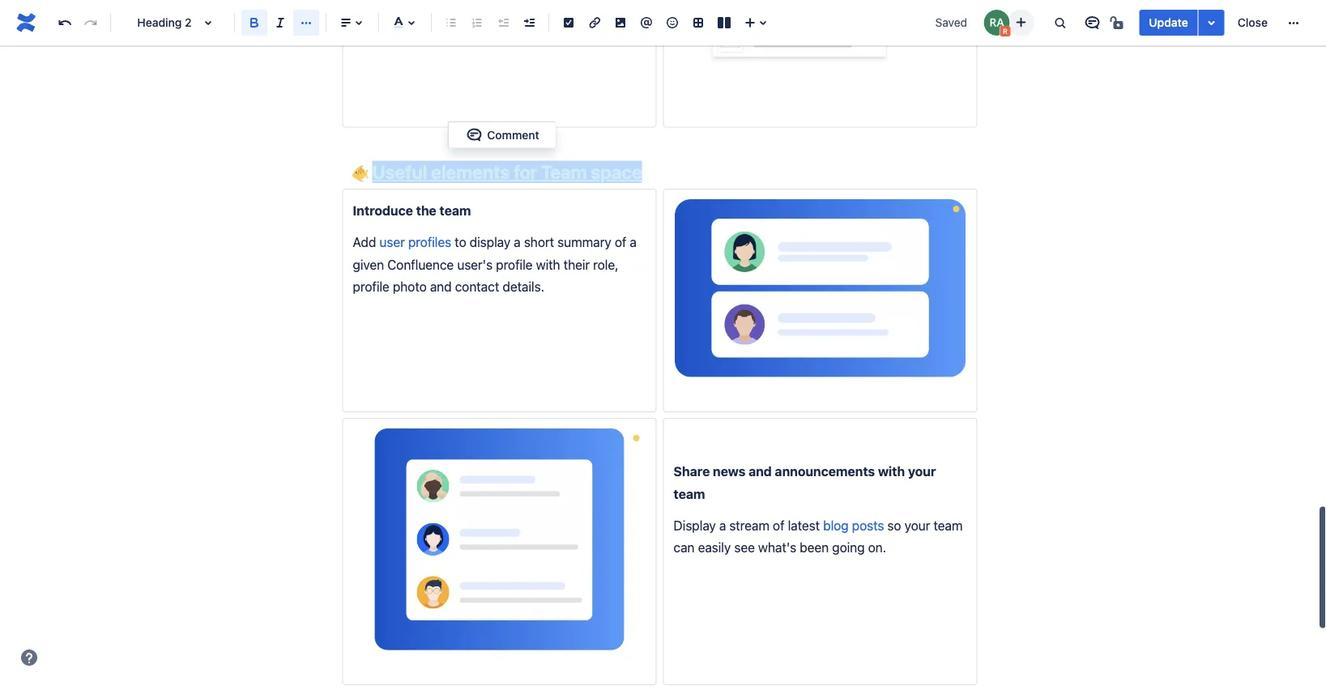 Task type: locate. For each thing, give the bounding box(es) containing it.
add image, video, or file image
[[611, 13, 630, 32]]

team down share
[[674, 486, 705, 501]]

profile up details.
[[496, 257, 533, 272]]

with up the so at the right of the page
[[878, 464, 905, 479]]

team for introduce the team
[[440, 203, 471, 218]]

2
[[185, 16, 192, 29]]

0 horizontal spatial with
[[536, 257, 560, 272]]

comment button
[[455, 125, 549, 145]]

0 horizontal spatial and
[[430, 279, 452, 294]]

1 vertical spatial and
[[749, 464, 772, 479]]

and inside share news and announcements with your team
[[749, 464, 772, 479]]

2 vertical spatial team
[[934, 518, 963, 533]]

confluence image
[[13, 10, 39, 36], [13, 10, 39, 36]]

details.
[[503, 279, 545, 294]]

1 vertical spatial your
[[905, 518, 931, 533]]

share
[[674, 464, 710, 479]]

with down short
[[536, 257, 560, 272]]

a left short
[[514, 234, 521, 250]]

and right news
[[749, 464, 772, 479]]

can
[[674, 540, 695, 556]]

action item image
[[559, 13, 579, 32]]

layouts image
[[715, 13, 734, 32]]

your inside so your team can easily see what's been going on.
[[905, 518, 931, 533]]

of up "role,"
[[615, 234, 627, 250]]

team
[[541, 161, 587, 183]]

going
[[832, 540, 865, 556]]

0 horizontal spatial of
[[615, 234, 627, 250]]

of
[[615, 234, 627, 250], [773, 518, 785, 533]]

team right the
[[440, 203, 471, 218]]

of up the what's
[[773, 518, 785, 533]]

posts
[[852, 518, 884, 533]]

so your team can easily see what's been going on.
[[674, 518, 966, 556]]

a right the summary
[[630, 234, 637, 250]]

stream
[[730, 518, 770, 533]]

2 horizontal spatial team
[[934, 518, 963, 533]]

display
[[674, 518, 716, 533]]

0 horizontal spatial profile
[[353, 279, 390, 294]]

and inside to display a short summary of a given confluence user's profile with their role, profile photo and contact details.
[[430, 279, 452, 294]]

0 vertical spatial profile
[[496, 257, 533, 272]]

your
[[908, 464, 936, 479], [905, 518, 931, 533]]

a
[[514, 234, 521, 250], [630, 234, 637, 250], [720, 518, 726, 533]]

blog
[[823, 518, 849, 533]]

comment icon image
[[1083, 13, 1102, 32]]

0 horizontal spatial team
[[440, 203, 471, 218]]

with
[[536, 257, 560, 272], [878, 464, 905, 479]]

link image
[[585, 13, 605, 32]]

update
[[1149, 16, 1189, 29]]

1 vertical spatial profile
[[353, 279, 390, 294]]

heading
[[137, 16, 182, 29]]

role,
[[593, 257, 619, 272]]

share news and announcements with your team
[[674, 464, 939, 501]]

heading 2 button
[[118, 5, 228, 41]]

1 horizontal spatial with
[[878, 464, 905, 479]]

0 vertical spatial of
[[615, 234, 627, 250]]

introduce the team
[[353, 203, 471, 218]]

see
[[734, 540, 755, 556]]

team right the so at the right of the page
[[934, 518, 963, 533]]

mention image
[[637, 13, 656, 32]]

and
[[430, 279, 452, 294], [749, 464, 772, 479]]

0 vertical spatial team
[[440, 203, 471, 218]]

team
[[440, 203, 471, 218], [674, 486, 705, 501], [934, 518, 963, 533]]

align left image
[[336, 13, 356, 32]]

space
[[591, 161, 642, 183]]

team inside so your team can easily see what's been going on.
[[934, 518, 963, 533]]

with inside to display a short summary of a given confluence user's profile with their role, profile photo and contact details.
[[536, 257, 560, 272]]

1 vertical spatial team
[[674, 486, 705, 501]]

profile
[[496, 257, 533, 272], [353, 279, 390, 294]]

the
[[416, 203, 437, 218]]

1 horizontal spatial and
[[749, 464, 772, 479]]

and down confluence
[[430, 279, 452, 294]]

numbered list ⌘⇧7 image
[[468, 13, 487, 32]]

1 vertical spatial with
[[878, 464, 905, 479]]

been
[[800, 540, 829, 556]]

introduce
[[353, 203, 413, 218]]

confluence
[[388, 257, 454, 272]]

a up easily
[[720, 518, 726, 533]]

0 vertical spatial with
[[536, 257, 560, 272]]

easily
[[698, 540, 731, 556]]

their
[[564, 257, 590, 272]]

profile down given
[[353, 279, 390, 294]]

0 vertical spatial your
[[908, 464, 936, 479]]

elements
[[431, 161, 510, 183]]

1 vertical spatial of
[[773, 518, 785, 533]]

more formatting image
[[297, 13, 316, 32]]

what's
[[758, 540, 797, 556]]

help image
[[19, 648, 39, 668]]

0 vertical spatial and
[[430, 279, 452, 294]]

contact
[[455, 279, 499, 294]]

display
[[470, 234, 511, 250]]

1 horizontal spatial team
[[674, 486, 705, 501]]

with inside share news and announcements with your team
[[878, 464, 905, 479]]

outdent ⇧tab image
[[494, 13, 513, 32]]

useful
[[372, 161, 427, 183]]

team for so your team can easily see what's been going on.
[[934, 518, 963, 533]]



Task type: describe. For each thing, give the bounding box(es) containing it.
comment
[[487, 128, 540, 141]]

for
[[514, 161, 537, 183]]

heading 2
[[137, 16, 192, 29]]

comment image
[[465, 125, 484, 145]]

:tropical_fish: image
[[352, 166, 368, 182]]

more image
[[1285, 13, 1304, 32]]

display a stream of latest blog posts
[[674, 518, 884, 533]]

user profiles link
[[380, 234, 452, 250]]

0 horizontal spatial a
[[514, 234, 521, 250]]

blog posts link
[[823, 518, 884, 533]]

1 horizontal spatial profile
[[496, 257, 533, 272]]

close button
[[1228, 10, 1278, 36]]

photo
[[393, 279, 427, 294]]

1 horizontal spatial a
[[630, 234, 637, 250]]

short
[[524, 234, 554, 250]]

invite to edit image
[[1012, 13, 1031, 32]]

latest
[[788, 518, 820, 533]]

profiles
[[408, 234, 452, 250]]

saved
[[936, 16, 968, 29]]

so
[[888, 518, 902, 533]]

useful elements for team space
[[372, 161, 642, 183]]

indent tab image
[[519, 13, 539, 32]]

user's
[[457, 257, 493, 272]]

italic ⌘i image
[[271, 13, 290, 32]]

undo ⌘z image
[[55, 13, 75, 32]]

news
[[713, 464, 746, 479]]

1 horizontal spatial of
[[773, 518, 785, 533]]

find and replace image
[[1051, 13, 1070, 32]]

of inside to display a short summary of a given confluence user's profile with their role, profile photo and contact details.
[[615, 234, 627, 250]]

no restrictions image
[[1109, 13, 1128, 32]]

your inside share news and announcements with your team
[[908, 464, 936, 479]]

adjust update settings image
[[1202, 13, 1222, 32]]

on.
[[868, 540, 887, 556]]

:tropical_fish: image
[[352, 166, 368, 182]]

given
[[353, 257, 384, 272]]

to display a short summary of a given confluence user's profile with their role, profile photo and contact details.
[[353, 234, 640, 294]]

redo ⌘⇧z image
[[81, 13, 100, 32]]

team inside share news and announcements with your team
[[674, 486, 705, 501]]

summary
[[558, 234, 612, 250]]

user
[[380, 234, 405, 250]]

announcements
[[775, 464, 875, 479]]

add
[[353, 234, 376, 250]]

add user profiles
[[353, 234, 452, 250]]

update button
[[1140, 10, 1198, 36]]

2 horizontal spatial a
[[720, 518, 726, 533]]

bullet list ⌘⇧8 image
[[442, 13, 461, 32]]

ruby anderson image
[[984, 10, 1010, 36]]

emoji image
[[663, 13, 682, 32]]

table image
[[689, 13, 708, 32]]

close
[[1238, 16, 1268, 29]]

bold ⌘b image
[[245, 13, 264, 32]]

to
[[455, 234, 466, 250]]



Task type: vqa. For each thing, say whether or not it's contained in the screenshot.
the leftmost A
yes



